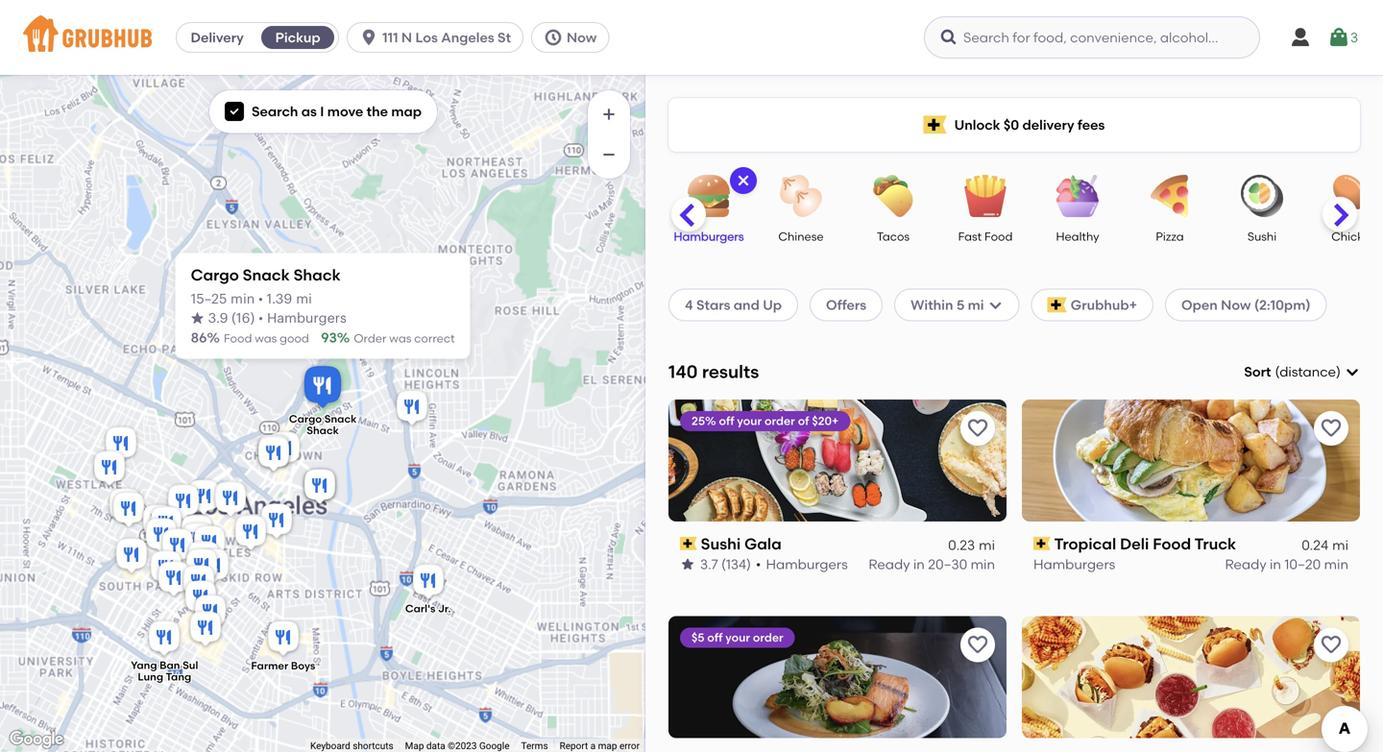 Task type: locate. For each thing, give the bounding box(es) containing it.
snack up 1.39
[[243, 266, 290, 284]]

search as i move the map
[[252, 103, 422, 120]]

• right 16
[[259, 312, 263, 325]]

1 vertical spatial food
[[224, 331, 252, 345]]

grubhub plus flag logo image left unlock
[[924, 116, 947, 134]]

140 results
[[669, 361, 759, 383]]

gala
[[745, 535, 782, 553]]

1 vertical spatial (
[[1275, 364, 1280, 380]]

None field
[[1245, 362, 1361, 382]]

save this restaurant image for 25% off your order of $20+
[[967, 417, 990, 440]]

0 horizontal spatial (
[[232, 312, 236, 325]]

0 horizontal spatial snack
[[243, 266, 290, 284]]

ready in 20–30 min
[[869, 556, 995, 573]]

gus's drive-in image
[[102, 424, 140, 466]]

order
[[354, 331, 387, 345]]

2 % from the left
[[337, 330, 350, 346]]

) inside map region
[[250, 312, 255, 325]]

the
[[367, 103, 388, 120]]

2 horizontal spatial food
[[1153, 535, 1192, 553]]

shack up "93"
[[294, 266, 341, 284]]

wendy's tortas image
[[393, 388, 431, 430]]

your
[[737, 414, 762, 428], [726, 631, 750, 645]]

2 horizontal spatial min
[[1325, 556, 1349, 573]]

shake shack image
[[184, 477, 223, 519]]

save this restaurant image
[[967, 417, 990, 440], [967, 634, 990, 657]]

correct
[[414, 331, 455, 345]]

food right the fast
[[985, 230, 1013, 244]]

fast food
[[959, 230, 1013, 244]]

•
[[258, 292, 263, 306], [259, 312, 263, 325], [756, 556, 761, 573]]

order for $5 off your order
[[753, 631, 784, 645]]

fast food image
[[952, 175, 1019, 217]]

ready
[[869, 556, 910, 573], [1226, 556, 1267, 573]]

1 vertical spatial save this restaurant image
[[1320, 634, 1343, 657]]

yang ban sul lung tang image
[[145, 618, 184, 661]]

0 vertical spatial save this restaurant image
[[1320, 417, 1343, 440]]

carl's
[[405, 603, 436, 616]]

was right order
[[389, 331, 412, 345]]

off
[[719, 414, 735, 428], [708, 631, 723, 645]]

mi
[[296, 292, 312, 306], [968, 297, 984, 313], [979, 537, 995, 553], [1333, 537, 1349, 553]]

% left order
[[337, 330, 350, 346]]

0 horizontal spatial )
[[250, 312, 255, 325]]

0 horizontal spatial ready
[[869, 556, 910, 573]]

and
[[734, 297, 760, 313]]

sushi gala image
[[258, 501, 296, 543]]

0 horizontal spatial was
[[255, 331, 277, 345]]

sushi gala logo image
[[669, 400, 1007, 522]]

in left 20–30
[[914, 556, 925, 573]]

1 vertical spatial snack
[[325, 413, 357, 426]]

grubhub+
[[1071, 297, 1138, 313]]

carl's jr.
[[405, 603, 451, 616]]

1 vertical spatial • hamburgers
[[756, 556, 848, 573]]

1 horizontal spatial now
[[1221, 297, 1251, 313]]

your right 25% at the bottom of page
[[737, 414, 762, 428]]

1 vertical spatial cargo
[[289, 413, 322, 426]]

farmer
[[251, 660, 288, 672]]

0 vertical spatial food
[[985, 230, 1013, 244]]

pickup
[[275, 29, 321, 46]]

• hamburgers down gala
[[756, 556, 848, 573]]

svg image
[[1289, 26, 1313, 49], [544, 28, 563, 47], [940, 28, 959, 47], [229, 106, 240, 117], [736, 173, 751, 188]]

map data ©2023 google
[[405, 740, 510, 752]]

1 horizontal spatial )
[[1337, 364, 1341, 380]]

open now (2:10pm)
[[1182, 297, 1311, 313]]

1 vertical spatial •
[[259, 312, 263, 325]]

burger district image
[[180, 563, 218, 605]]

1 vertical spatial grubhub plus flag logo image
[[1048, 297, 1067, 313]]

( inside map region
[[232, 312, 236, 325]]

chicken image
[[1321, 175, 1384, 217]]

111 n los angeles st
[[383, 29, 511, 46]]

proceed
[[1160, 683, 1216, 699]]

now right 'st'
[[567, 29, 597, 46]]

1 horizontal spatial ready
[[1226, 556, 1267, 573]]

mi right 1.39
[[296, 292, 312, 306]]

0 horizontal spatial sushi
[[701, 535, 741, 553]]

google image
[[5, 727, 68, 752]]

) for sort ( distance )
[[1337, 364, 1341, 380]]

0 vertical spatial map
[[391, 103, 422, 120]]

1 was from the left
[[255, 331, 277, 345]]

0 vertical spatial cargo
[[191, 266, 239, 284]]

1 vertical spatial off
[[708, 631, 723, 645]]

25% off your order of $20+
[[692, 414, 839, 428]]

mi right 0.23
[[979, 537, 995, 553]]

sushi gala
[[701, 535, 782, 553]]

• left 1.39
[[258, 292, 263, 306]]

min inside cargo snack shack 15–25 min • 1.39 mi
[[231, 292, 255, 306]]

keyboard
[[310, 740, 350, 752]]

1 in from the left
[[914, 556, 925, 573]]

map right the
[[391, 103, 422, 120]]

lung
[[138, 671, 163, 684]]

order
[[765, 414, 795, 428], [753, 631, 784, 645]]

food right the deli at the right bottom of the page
[[1153, 535, 1192, 553]]

your right $5
[[726, 631, 750, 645]]

min down 0.23 mi
[[971, 556, 995, 573]]

svg image up unlock
[[940, 28, 959, 47]]

2 ready from the left
[[1226, 556, 1267, 573]]

was inside 93 % order was correct
[[389, 331, 412, 345]]

0 vertical spatial grubhub plus flag logo image
[[924, 116, 947, 134]]

map
[[391, 103, 422, 120], [598, 740, 617, 752]]

3.7
[[700, 556, 718, 573]]

tacos image
[[860, 175, 927, 217]]

2 in from the left
[[1270, 556, 1282, 573]]

snack
[[243, 266, 290, 284], [325, 413, 357, 426]]

tropical
[[1055, 535, 1117, 553]]

rating image
[[191, 312, 204, 324]]

wild living foods image
[[183, 546, 221, 589]]

1 horizontal spatial snack
[[325, 413, 357, 426]]

1 horizontal spatial grubhub plus flag logo image
[[1048, 297, 1067, 313]]

( right 3.9
[[232, 312, 236, 325]]

mi right 5
[[968, 297, 984, 313]]

food inside 86 % food was good
[[224, 331, 252, 345]]

cargo up the little jewel of new orleans image
[[289, 413, 322, 426]]

in for sushi gala
[[914, 556, 925, 573]]

shack down cargo snack shack image
[[307, 424, 339, 437]]

now inside button
[[567, 29, 597, 46]]

min up 16
[[231, 292, 255, 306]]

plus icon image
[[600, 105, 619, 124]]

ready left 20–30
[[869, 556, 910, 573]]

% down 3.9
[[207, 330, 220, 346]]

) right sort
[[1337, 364, 1341, 380]]

snack inside cargo snack shack
[[325, 413, 357, 426]]

0 vertical spatial sushi
[[1248, 230, 1277, 244]]

grubhub plus flag logo image
[[924, 116, 947, 134], [1048, 297, 1067, 313]]

1 vertical spatial map
[[598, 740, 617, 752]]

sushi up 3.7 (134)
[[701, 535, 741, 553]]

min down '0.24 mi'
[[1325, 556, 1349, 573]]

1 vertical spatial )
[[1337, 364, 1341, 380]]

food down 16
[[224, 331, 252, 345]]

now right the open
[[1221, 297, 1251, 313]]

mi right 0.24
[[1333, 537, 1349, 553]]

salt n peppa image
[[179, 520, 217, 563]]

ale's restaurant image
[[186, 609, 225, 651]]

grubhub plus flag logo image for grubhub+
[[1048, 297, 1067, 313]]

the melt - 7th & figueroa, la image
[[139, 502, 178, 544]]

• hamburgers up good
[[259, 312, 347, 325]]

burgershop image
[[184, 539, 223, 581]]

111
[[383, 29, 398, 46]]

stars
[[697, 297, 731, 313]]

cargo up the '15–25'
[[191, 266, 239, 284]]

%
[[207, 330, 220, 346], [337, 330, 350, 346]]

map right a
[[598, 740, 617, 752]]

$20+
[[812, 414, 839, 428]]

shack inside cargo snack shack 15–25 min • 1.39 mi
[[294, 266, 341, 284]]

1 vertical spatial sushi
[[701, 535, 741, 553]]

2 vertical spatial •
[[756, 556, 761, 573]]

svg image right 'st'
[[544, 28, 563, 47]]

order for 25% off your order of $20+
[[765, 414, 795, 428]]

1 save this restaurant image from the top
[[967, 417, 990, 440]]

) up 86 % food was good
[[250, 312, 255, 325]]

subscription pass image
[[1034, 537, 1051, 551]]

1 horizontal spatial cargo
[[289, 413, 322, 426]]

(
[[232, 312, 236, 325], [1275, 364, 1280, 380]]

2 was from the left
[[389, 331, 412, 345]]

ban
[[160, 659, 180, 672]]

ready down truck at the right bottom of the page
[[1226, 556, 1267, 573]]

$5
[[692, 631, 705, 645]]

fees
[[1078, 117, 1105, 133]]

off right $5
[[708, 631, 723, 645]]

4 stars and up
[[685, 297, 782, 313]]

0 vertical spatial save this restaurant image
[[967, 417, 990, 440]]

3.9
[[208, 312, 228, 325]]

• hamburgers for 3.7 (134)
[[756, 556, 848, 573]]

order left of
[[765, 414, 795, 428]]

1 vertical spatial your
[[726, 631, 750, 645]]

0 horizontal spatial in
[[914, 556, 925, 573]]

search
[[252, 103, 298, 120]]

to
[[1219, 683, 1232, 699]]

ihop image
[[142, 515, 181, 558]]

1 vertical spatial shack
[[307, 424, 339, 437]]

terms link
[[521, 740, 548, 752]]

1 horizontal spatial sushi
[[1248, 230, 1277, 244]]

1 vertical spatial order
[[753, 631, 784, 645]]

1 horizontal spatial in
[[1270, 556, 1282, 573]]

cargo for cargo snack shack
[[289, 413, 322, 426]]

svg image left search
[[229, 106, 240, 117]]

) inside field
[[1337, 364, 1341, 380]]

3
[[1351, 29, 1359, 45]]

0 horizontal spatial food
[[224, 331, 252, 345]]

was
[[255, 331, 277, 345], [389, 331, 412, 345]]

• for 16
[[259, 312, 263, 325]]

0 vertical spatial order
[[765, 414, 795, 428]]

hamburgers down tropical
[[1034, 556, 1116, 573]]

hamburgers
[[674, 230, 744, 244], [267, 312, 347, 325], [766, 556, 848, 573], [1034, 556, 1116, 573]]

deli
[[1120, 535, 1150, 553]]

0 horizontal spatial %
[[207, 330, 220, 346]]

• hamburgers
[[259, 312, 347, 325], [756, 556, 848, 573]]

0 vertical spatial off
[[719, 414, 735, 428]]

in
[[914, 556, 925, 573], [1270, 556, 1282, 573]]

chicken
[[1332, 230, 1378, 244]]

grubhub plus flag logo image left grubhub+
[[1048, 297, 1067, 313]]

shack for cargo snack shack
[[307, 424, 339, 437]]

boys
[[291, 660, 315, 672]]

el charro restaurant image
[[90, 448, 129, 491]]

0 horizontal spatial now
[[567, 29, 597, 46]]

snack inside cargo snack shack 15–25 min • 1.39 mi
[[243, 266, 290, 284]]

snack up burger den image
[[325, 413, 357, 426]]

1 vertical spatial save this restaurant image
[[967, 634, 990, 657]]

0 vertical spatial •
[[258, 292, 263, 306]]

save this restaurant image
[[1320, 417, 1343, 440], [1320, 634, 1343, 657]]

save this restaurant image for $5 off your order
[[967, 634, 990, 657]]

tropical deli food truck image
[[232, 513, 270, 555]]

off right 25% at the bottom of page
[[719, 414, 735, 428]]

vurger guyz image
[[159, 526, 197, 568]]

save this restaurant image down 10–20
[[1320, 634, 1343, 657]]

your for 25%
[[737, 414, 762, 428]]

sushi image
[[1229, 175, 1296, 217]]

1 save this restaurant image from the top
[[1320, 417, 1343, 440]]

1 ready from the left
[[869, 556, 910, 573]]

0 vertical spatial )
[[250, 312, 255, 325]]

the vegan joint image
[[191, 592, 230, 635]]

order right $5
[[753, 631, 784, 645]]

in left 10–20
[[1270, 556, 1282, 573]]

proceed to checkout
[[1160, 683, 1300, 699]]

report
[[560, 740, 588, 752]]

1 horizontal spatial was
[[389, 331, 412, 345]]

the kroft image
[[255, 434, 293, 476]]

1 horizontal spatial (
[[1275, 364, 1280, 380]]

)
[[250, 312, 255, 325], [1337, 364, 1341, 380]]

93
[[321, 330, 337, 346]]

2 vertical spatial food
[[1153, 535, 1192, 553]]

2 save this restaurant image from the top
[[967, 634, 990, 657]]

% for 86
[[207, 330, 220, 346]]

bossa nova image
[[147, 548, 185, 590]]

1 horizontal spatial min
[[971, 556, 995, 573]]

tropical deli food truck logo image
[[1022, 400, 1361, 522]]

2 save this restaurant image from the top
[[1320, 634, 1343, 657]]

unlock $0 delivery fees
[[955, 117, 1105, 133]]

svg image inside 3 button
[[1328, 26, 1351, 49]]

svg image
[[1328, 26, 1351, 49], [359, 28, 379, 47], [988, 297, 1004, 313], [1345, 364, 1361, 380]]

food for tropical deli food truck
[[1153, 535, 1192, 553]]

was inside 86 % food was good
[[255, 331, 277, 345]]

shack inside cargo snack shack
[[307, 424, 339, 437]]

• hamburgers inside map region
[[259, 312, 347, 325]]

0 horizontal spatial • hamburgers
[[259, 312, 347, 325]]

1 horizontal spatial • hamburgers
[[756, 556, 848, 573]]

carl's jr. image
[[409, 562, 448, 604]]

was left good
[[255, 331, 277, 345]]

0 vertical spatial shack
[[294, 266, 341, 284]]

n
[[402, 29, 412, 46]]

hamburgers inside map region
[[267, 312, 347, 325]]

0 horizontal spatial min
[[231, 292, 255, 306]]

0 horizontal spatial grubhub plus flag logo image
[[924, 116, 947, 134]]

svg image left chinese image
[[736, 173, 751, 188]]

1 % from the left
[[207, 330, 220, 346]]

( inside field
[[1275, 364, 1280, 380]]

star icon image
[[680, 557, 696, 572]]

data
[[427, 740, 446, 752]]

0 horizontal spatial cargo
[[191, 266, 239, 284]]

sushi down sushi image
[[1248, 230, 1277, 244]]

111 n los angeles st button
[[347, 22, 531, 53]]

1 horizontal spatial map
[[598, 740, 617, 752]]

0 vertical spatial snack
[[243, 266, 290, 284]]

pickup button
[[258, 22, 338, 53]]

delivery
[[191, 29, 244, 46]]

none field containing sort
[[1245, 362, 1361, 382]]

( right sort
[[1275, 364, 1280, 380]]

cargo inside cargo snack shack
[[289, 413, 322, 426]]

cargo
[[191, 266, 239, 284], [289, 413, 322, 426]]

0 vertical spatial your
[[737, 414, 762, 428]]

0 vertical spatial now
[[567, 29, 597, 46]]

sushi for sushi
[[1248, 230, 1277, 244]]

0 vertical spatial (
[[232, 312, 236, 325]]

save this restaurant image down distance
[[1320, 417, 1343, 440]]

86 % food was good
[[191, 330, 309, 346]]

cargo inside cargo snack shack 15–25 min • 1.39 mi
[[191, 266, 239, 284]]

16
[[236, 312, 250, 325]]

distance
[[1280, 364, 1337, 380]]

• down gala
[[756, 556, 761, 573]]

1 horizontal spatial %
[[337, 330, 350, 346]]

hamburgers up good
[[267, 312, 347, 325]]

fast
[[959, 230, 982, 244]]

sushi
[[1248, 230, 1277, 244], [701, 535, 741, 553]]

results
[[702, 361, 759, 383]]

subscription pass image
[[680, 537, 697, 551]]

0.23 mi
[[948, 537, 995, 553]]

report a map error link
[[560, 740, 640, 752]]

food
[[985, 230, 1013, 244], [224, 331, 252, 345], [1153, 535, 1192, 553]]

unlock
[[955, 117, 1001, 133]]

0 vertical spatial • hamburgers
[[259, 312, 347, 325]]



Task type: describe. For each thing, give the bounding box(es) containing it.
cargo snack shack
[[289, 413, 357, 437]]

up
[[763, 297, 782, 313]]

3.9 ( 16 )
[[208, 312, 255, 325]]

snack for cargo snack shack 15–25 min • 1.39 mi
[[243, 266, 290, 284]]

was for 86
[[255, 331, 277, 345]]

angeles
[[441, 29, 495, 46]]

move
[[327, 103, 363, 120]]

delivery button
[[177, 22, 258, 53]]

hill street bar & restaurant logo image
[[669, 617, 1007, 739]]

map
[[405, 740, 424, 752]]

( for 16
[[232, 312, 236, 325]]

sul
[[183, 659, 198, 672]]

error
[[620, 740, 640, 752]]

now button
[[531, 22, 617, 53]]

healthy image
[[1044, 175, 1112, 217]]

hill street bar & restaurant image
[[211, 479, 250, 521]]

svg image inside 111 n los angeles st button
[[359, 28, 379, 47]]

ready for tropical deli food truck
[[1226, 556, 1267, 573]]

5
[[957, 297, 965, 313]]

in for tropical deli food truck
[[1270, 556, 1282, 573]]

good
[[280, 331, 309, 345]]

jr.
[[438, 603, 451, 616]]

• hamburgers for 16
[[259, 312, 347, 325]]

denny's image
[[301, 466, 339, 509]]

off for 25%
[[719, 414, 735, 428]]

open
[[1182, 297, 1218, 313]]

snack for cargo snack shack
[[325, 413, 357, 426]]

min for tropical deli food truck
[[1325, 556, 1349, 573]]

google
[[479, 740, 510, 752]]

smashburger image
[[112, 536, 151, 578]]

of
[[798, 414, 809, 428]]

20–30
[[928, 556, 968, 573]]

yang
[[131, 659, 157, 672]]

food for 86 % food was good
[[224, 331, 252, 345]]

i
[[320, 103, 324, 120]]

within
[[911, 297, 954, 313]]

• inside cargo snack shack 15–25 min • 1.39 mi
[[258, 292, 263, 306]]

farmer boys image
[[264, 618, 303, 661]]

your for $5
[[726, 631, 750, 645]]

$5 off your order
[[692, 631, 784, 645]]

keyboard shortcuts
[[310, 740, 394, 752]]

pizza
[[1156, 230, 1184, 244]]

1.39
[[267, 292, 292, 306]]

was for 93
[[389, 331, 412, 345]]

st
[[498, 29, 511, 46]]

within 5 mi
[[911, 297, 984, 313]]

Search for food, convenience, alcohol... search field
[[924, 16, 1261, 59]]

master burger image
[[155, 559, 193, 601]]

a
[[591, 740, 596, 752]]

ready for sushi gala
[[869, 556, 910, 573]]

report a map error
[[560, 740, 640, 752]]

svg image inside now button
[[544, 28, 563, 47]]

off for $5
[[708, 631, 723, 645]]

hamburgers down hamburgers image
[[674, 230, 744, 244]]

delivery
[[1023, 117, 1075, 133]]

vegan hooligans image
[[194, 546, 233, 589]]

habibi bites image
[[106, 486, 144, 528]]

minus icon image
[[600, 145, 619, 164]]

3 button
[[1328, 20, 1359, 55]]

$0
[[1004, 117, 1020, 133]]

los
[[416, 29, 438, 46]]

offers
[[826, 297, 867, 313]]

terms
[[521, 740, 548, 752]]

grubhub plus flag logo image for unlock $0 delivery fees
[[924, 116, 947, 134]]

min for sushi gala
[[971, 556, 995, 573]]

as
[[301, 103, 317, 120]]

pizza image
[[1137, 175, 1204, 217]]

cargo snack shack 15–25 min • 1.39 mi
[[191, 266, 341, 306]]

ready in 10–20 min
[[1226, 556, 1349, 573]]

burger den image
[[301, 466, 339, 509]]

billionaire burger boyz image
[[255, 432, 293, 474]]

tang
[[166, 671, 191, 684]]

arda's cafe image
[[178, 513, 216, 555]]

hamburgers down gala
[[766, 556, 848, 573]]

chinese image
[[768, 175, 835, 217]]

1 horizontal spatial food
[[985, 230, 1013, 244]]

yang ban sul lung tang
[[131, 659, 198, 684]]

proceed to checkout button
[[1101, 674, 1359, 708]]

1 vertical spatial now
[[1221, 297, 1251, 313]]

svg image left 3 button
[[1289, 26, 1313, 49]]

25%
[[692, 414, 716, 428]]

sort ( distance )
[[1245, 364, 1341, 380]]

(134)
[[722, 556, 751, 573]]

tacos
[[877, 230, 910, 244]]

cargo snack shack image
[[300, 363, 346, 413]]

save this restaurant image for shake shack logo in the right bottom of the page
[[1320, 634, 1343, 657]]

main navigation navigation
[[0, 0, 1384, 75]]

) for 3.9 ( 16 )
[[250, 312, 255, 325]]

map region
[[0, 29, 672, 752]]

mi inside cargo snack shack 15–25 min • 1.39 mi
[[296, 292, 312, 306]]

shayan express image
[[182, 578, 220, 620]]

4
[[685, 297, 693, 313]]

0.23
[[948, 537, 975, 553]]

keyboard shortcuts button
[[310, 739, 394, 752]]

tropical deli food truck
[[1055, 535, 1237, 553]]

anna's fish market dtla image
[[147, 504, 185, 546]]

hamburgers image
[[675, 175, 743, 217]]

( for distance
[[1275, 364, 1280, 380]]

% for 93
[[337, 330, 350, 346]]

0.24
[[1302, 537, 1329, 553]]

0 horizontal spatial map
[[391, 103, 422, 120]]

• for 3.7 (134)
[[756, 556, 761, 573]]

shake shack logo image
[[1022, 617, 1361, 739]]

bonaventure brewing co. image
[[164, 482, 203, 524]]

d-town burger bar image
[[190, 523, 229, 565]]

the little jewel of new orleans image
[[265, 429, 304, 471]]

©2023
[[448, 740, 477, 752]]

3.7 (134)
[[700, 556, 751, 573]]

chinese
[[779, 230, 824, 244]]

15–25
[[191, 292, 227, 306]]

(2:10pm)
[[1255, 297, 1311, 313]]

sushi for sushi gala
[[701, 535, 741, 553]]

10–20
[[1285, 556, 1321, 573]]

140
[[669, 361, 698, 383]]

shack for cargo snack shack 15–25 min • 1.39 mi
[[294, 266, 341, 284]]

cargo for cargo snack shack 15–25 min • 1.39 mi
[[191, 266, 239, 284]]

shortcuts
[[353, 740, 394, 752]]

86
[[191, 330, 207, 346]]

93 % order was correct
[[321, 330, 455, 346]]

dollis - breakfast restaurant image
[[110, 490, 148, 532]]

save this restaurant image for tropical deli food truck logo
[[1320, 417, 1343, 440]]

0.24 mi
[[1302, 537, 1349, 553]]

healthy
[[1056, 230, 1100, 244]]



Task type: vqa. For each thing, say whether or not it's contained in the screenshot.
Search
yes



